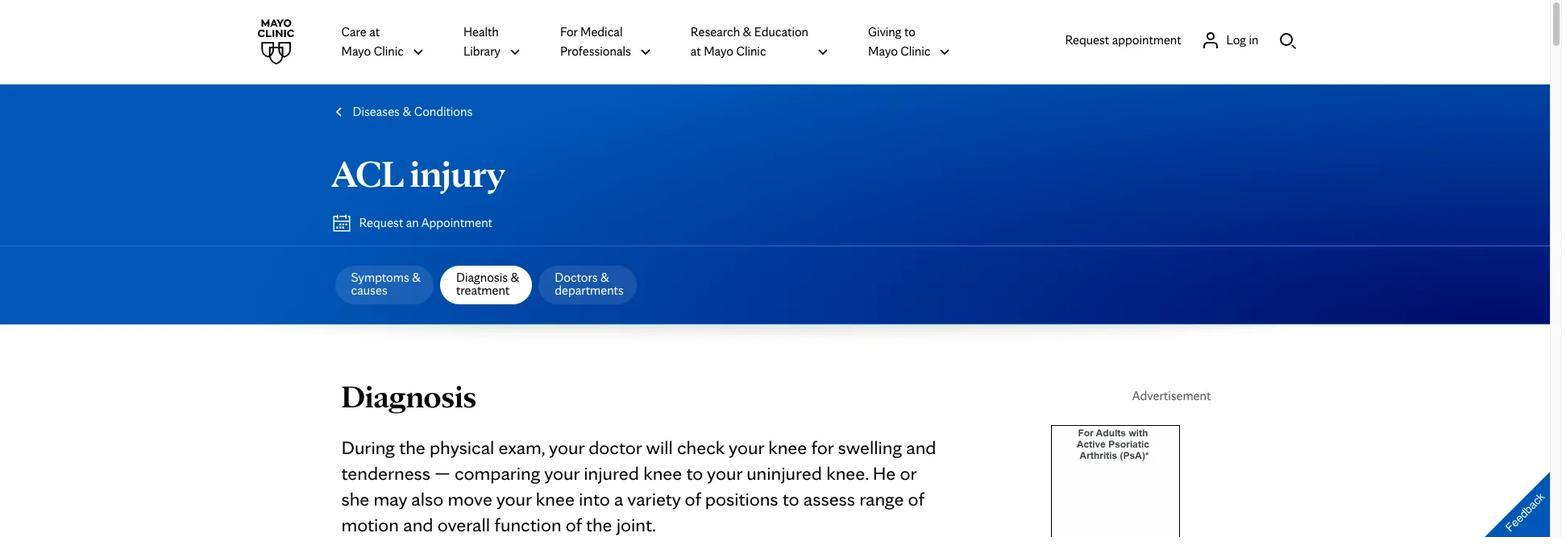 Task type: describe. For each thing, give the bounding box(es) containing it.
symptoms & causes
[[351, 270, 421, 298]]

knee.
[[827, 462, 869, 486]]

0 vertical spatial and
[[907, 436, 937, 460]]

move
[[448, 488, 493, 511]]

medical
[[581, 24, 623, 40]]

& for diseases
[[403, 104, 411, 119]]

variety
[[628, 488, 681, 511]]

doctors & departments
[[555, 270, 624, 298]]

2 horizontal spatial of
[[909, 488, 925, 511]]

conditions
[[414, 104, 473, 119]]

your right check
[[729, 436, 765, 460]]

request for request appointment
[[1066, 32, 1110, 47]]

feedback button
[[1472, 459, 1563, 538]]

& for doctors
[[601, 270, 610, 285]]

health
[[464, 24, 499, 40]]

during the physical exam, your doctor will check your knee for swelling and tenderness — comparing your injured knee to your uninjured knee. he or she may also move your knee into a variety of positions to assess range of motion and overall function of the joint.
[[342, 436, 937, 537]]

acl
[[332, 150, 404, 197]]

will
[[646, 436, 673, 460]]

at inside research & education at mayo clinic
[[691, 44, 701, 59]]

your up into
[[545, 462, 580, 486]]

request for request an appointment
[[359, 215, 403, 231]]

appointment
[[1113, 32, 1182, 47]]

for
[[561, 24, 578, 40]]

Log in text field
[[1227, 30, 1259, 50]]

for medical professionals
[[561, 24, 631, 59]]

for medical professionals button
[[561, 22, 652, 62]]

function
[[495, 514, 562, 537]]

& for diagnosis
[[511, 270, 520, 285]]

to inside the giving to mayo clinic
[[905, 24, 916, 40]]

health library
[[464, 24, 501, 59]]

research
[[691, 24, 740, 40]]

menu item containing doctors &
[[536, 260, 640, 311]]

acl injury main content
[[0, 85, 1551, 538]]

in
[[1250, 32, 1259, 47]]

1 vertical spatial to
[[687, 462, 703, 486]]

doctors
[[555, 270, 598, 285]]

acl injury link
[[332, 150, 505, 197]]

request an appointment link
[[329, 210, 496, 236]]

or
[[900, 462, 917, 486]]

clinic for giving to mayo clinic
[[901, 44, 931, 59]]

a
[[615, 488, 624, 511]]

she
[[342, 488, 370, 511]]

professionals
[[561, 44, 631, 59]]

Request appointment text field
[[1066, 30, 1182, 50]]

swelling
[[838, 436, 903, 460]]

mayo for care at mayo clinic
[[342, 44, 371, 59]]

request an appointment
[[359, 215, 493, 231]]

1 vertical spatial the
[[586, 514, 612, 537]]

diagnosis for diagnosis
[[342, 377, 477, 416]]

check
[[677, 436, 725, 460]]

uninjured
[[747, 462, 823, 486]]

advertisement
[[1133, 389, 1212, 404]]

exam,
[[499, 436, 545, 460]]

clinic for care at mayo clinic
[[374, 44, 404, 59]]

mayo inside research & education at mayo clinic
[[704, 44, 734, 59]]

assess
[[804, 488, 856, 511]]

care at mayo clinic button
[[342, 22, 425, 62]]

during
[[342, 436, 395, 460]]

& for research
[[743, 24, 752, 40]]

log
[[1227, 32, 1247, 47]]

motion
[[342, 514, 399, 537]]

clinic inside research & education at mayo clinic
[[737, 44, 767, 59]]

2 vertical spatial knee
[[536, 488, 575, 511]]

& for symptoms
[[412, 270, 421, 285]]

your up function
[[497, 488, 532, 511]]

menu item containing symptoms &
[[332, 260, 437, 311]]

library
[[464, 44, 501, 59]]



Task type: vqa. For each thing, say whether or not it's contained in the screenshot.
"causes" to the top
no



Task type: locate. For each thing, give the bounding box(es) containing it.
tenderness
[[342, 462, 431, 486]]

& right symptoms
[[412, 270, 421, 285]]

1 menu item from the left
[[332, 260, 437, 311]]

diseases & conditions
[[353, 104, 473, 119]]

education
[[755, 24, 809, 40]]

1 horizontal spatial the
[[586, 514, 612, 537]]

1 horizontal spatial clinic
[[737, 44, 767, 59]]

doctor
[[589, 436, 642, 460]]

injury
[[410, 150, 505, 197]]

care
[[342, 24, 367, 40]]

1 horizontal spatial mayo
[[704, 44, 734, 59]]

care at mayo clinic
[[342, 24, 404, 59]]

0 horizontal spatial request
[[359, 215, 403, 231]]

to down check
[[687, 462, 703, 486]]

request
[[1066, 32, 1110, 47], [359, 215, 403, 231]]

mayo down giving
[[869, 44, 898, 59]]

0 vertical spatial request
[[1066, 32, 1110, 47]]

2 horizontal spatial clinic
[[901, 44, 931, 59]]

& right research
[[743, 24, 752, 40]]

& right treatment
[[511, 270, 520, 285]]

to down the "uninjured" on the bottom of the page
[[783, 488, 800, 511]]

2 vertical spatial to
[[783, 488, 800, 511]]

your
[[549, 436, 585, 460], [729, 436, 765, 460], [545, 462, 580, 486], [707, 462, 743, 486], [497, 488, 532, 511]]

request appointment
[[1066, 32, 1182, 47]]

clinic down giving
[[901, 44, 931, 59]]

mayo
[[342, 44, 371, 59], [704, 44, 734, 59], [869, 44, 898, 59]]

and down 'also'
[[403, 514, 433, 537]]

diagnosis up the "during" on the left bottom of the page
[[342, 377, 477, 416]]

to right giving
[[905, 24, 916, 40]]

mayo inside 'care at mayo clinic'
[[342, 44, 371, 59]]

menu bar
[[313, 260, 640, 311]]

2 horizontal spatial mayo
[[869, 44, 898, 59]]

menu bar inside acl injury "main content"
[[313, 260, 640, 311]]

the up the tenderness
[[399, 436, 426, 460]]

0 horizontal spatial mayo
[[342, 44, 371, 59]]

& inside diagnosis & treatment
[[511, 270, 520, 285]]

your up positions
[[707, 462, 743, 486]]

clinic down education
[[737, 44, 767, 59]]

departments
[[555, 283, 624, 298]]

of down or
[[909, 488, 925, 511]]

at inside 'care at mayo clinic'
[[370, 24, 380, 40]]

to
[[905, 24, 916, 40], [687, 462, 703, 486], [783, 488, 800, 511]]

0 horizontal spatial menu item
[[332, 260, 437, 311]]

at down research
[[691, 44, 701, 59]]

your right exam,
[[549, 436, 585, 460]]

of
[[685, 488, 701, 511], [909, 488, 925, 511], [566, 514, 582, 537]]

0 horizontal spatial clinic
[[374, 44, 404, 59]]

for
[[812, 436, 834, 460]]

giving
[[869, 24, 902, 40]]

request left "appointment"
[[1066, 32, 1110, 47]]

—
[[435, 462, 451, 486]]

1 vertical spatial at
[[691, 44, 701, 59]]

acl injury
[[332, 150, 505, 197]]

knee up function
[[536, 488, 575, 511]]

1 vertical spatial request
[[359, 215, 403, 231]]

1 horizontal spatial of
[[685, 488, 701, 511]]

knee up the "uninjured" on the bottom of the page
[[769, 436, 807, 460]]

clinic
[[374, 44, 404, 59], [737, 44, 767, 59], [901, 44, 931, 59]]

log in
[[1227, 32, 1259, 47]]

injured
[[584, 462, 639, 486]]

also
[[412, 488, 444, 511]]

of down into
[[566, 514, 582, 537]]

appointment
[[422, 215, 493, 231]]

0 vertical spatial at
[[370, 24, 380, 40]]

menu bar containing symptoms &
[[313, 260, 640, 311]]

0 horizontal spatial at
[[370, 24, 380, 40]]

2 horizontal spatial knee
[[769, 436, 807, 460]]

1 vertical spatial and
[[403, 514, 433, 537]]

research & education at mayo clinic button
[[691, 22, 830, 62]]

& right "doctors"
[[601, 270, 610, 285]]

0 vertical spatial to
[[905, 24, 916, 40]]

range
[[860, 488, 904, 511]]

1 horizontal spatial at
[[691, 44, 701, 59]]

overall
[[438, 514, 490, 537]]

diseases & conditions link
[[329, 101, 476, 123]]

diagnosis
[[456, 270, 508, 285], [342, 377, 477, 416]]

may
[[374, 488, 407, 511]]

clinic inside 'care at mayo clinic'
[[374, 44, 404, 59]]

2 mayo from the left
[[704, 44, 734, 59]]

research & education at mayo clinic
[[691, 24, 809, 59]]

advertisement region
[[1051, 426, 1293, 538]]

1 horizontal spatial menu item
[[536, 260, 640, 311]]

0 vertical spatial diagnosis
[[456, 270, 508, 285]]

2 menu item from the left
[[536, 260, 640, 311]]

1 vertical spatial diagnosis
[[342, 377, 477, 416]]

1 vertical spatial knee
[[644, 462, 682, 486]]

physical
[[430, 436, 495, 460]]

knee down will
[[644, 462, 682, 486]]

clinic up diseases
[[374, 44, 404, 59]]

health library button
[[464, 22, 522, 62]]

and up or
[[907, 436, 937, 460]]

0 horizontal spatial to
[[687, 462, 703, 486]]

comparing
[[455, 462, 541, 486]]

0 vertical spatial knee
[[769, 436, 807, 460]]

treatment
[[456, 283, 510, 298]]

at
[[370, 24, 380, 40], [691, 44, 701, 59]]

of right variety
[[685, 488, 701, 511]]

0 horizontal spatial of
[[566, 514, 582, 537]]

3 mayo from the left
[[869, 44, 898, 59]]

causes
[[351, 283, 388, 298]]

mayo inside the giving to mayo clinic
[[869, 44, 898, 59]]

1 clinic from the left
[[374, 44, 404, 59]]

& inside doctors & departments
[[601, 270, 610, 285]]

& inside research & education at mayo clinic
[[743, 24, 752, 40]]

& right diseases
[[403, 104, 411, 119]]

menu item
[[332, 260, 437, 311], [536, 260, 640, 311]]

0 horizontal spatial and
[[403, 514, 433, 537]]

request inside text field
[[1066, 32, 1110, 47]]

the
[[399, 436, 426, 460], [586, 514, 612, 537]]

diagnosis & treatment
[[456, 270, 520, 298]]

giving to mayo clinic button
[[869, 22, 952, 62]]

at right care
[[370, 24, 380, 40]]

2 horizontal spatial to
[[905, 24, 916, 40]]

1 horizontal spatial knee
[[644, 462, 682, 486]]

diagnosis for diagnosis & treatment
[[456, 270, 508, 285]]

& inside symptoms & causes
[[412, 270, 421, 285]]

an
[[406, 215, 419, 231]]

clinic inside the giving to mayo clinic
[[901, 44, 931, 59]]

2 clinic from the left
[[737, 44, 767, 59]]

feedback
[[1504, 491, 1548, 535]]

0 vertical spatial the
[[399, 436, 426, 460]]

positions
[[705, 488, 779, 511]]

he
[[873, 462, 896, 486]]

0 horizontal spatial knee
[[536, 488, 575, 511]]

knee
[[769, 436, 807, 460], [644, 462, 682, 486], [536, 488, 575, 511]]

3 clinic from the left
[[901, 44, 931, 59]]

1 horizontal spatial request
[[1066, 32, 1110, 47]]

giving to mayo clinic
[[869, 24, 931, 59]]

request left the an
[[359, 215, 403, 231]]

diagnosis inside diagnosis & treatment
[[456, 270, 508, 285]]

mayo down research
[[704, 44, 734, 59]]

and
[[907, 436, 937, 460], [403, 514, 433, 537]]

into
[[579, 488, 610, 511]]

diseases
[[353, 104, 400, 119]]

request inside acl injury "main content"
[[359, 215, 403, 231]]

&
[[743, 24, 752, 40], [403, 104, 411, 119], [412, 270, 421, 285], [511, 270, 520, 285], [601, 270, 610, 285]]

log in link
[[1201, 30, 1259, 50]]

symptoms
[[351, 270, 409, 285]]

mayo for giving to mayo clinic
[[869, 44, 898, 59]]

the down into
[[586, 514, 612, 537]]

1 horizontal spatial and
[[907, 436, 937, 460]]

0 horizontal spatial the
[[399, 436, 426, 460]]

mayo clinic home page image
[[253, 19, 298, 65]]

mayo down care
[[342, 44, 371, 59]]

1 horizontal spatial to
[[783, 488, 800, 511]]

diagnosis down appointment
[[456, 270, 508, 285]]

1 mayo from the left
[[342, 44, 371, 59]]

request appointment link
[[1066, 30, 1182, 50]]

joint.
[[617, 514, 656, 537]]



